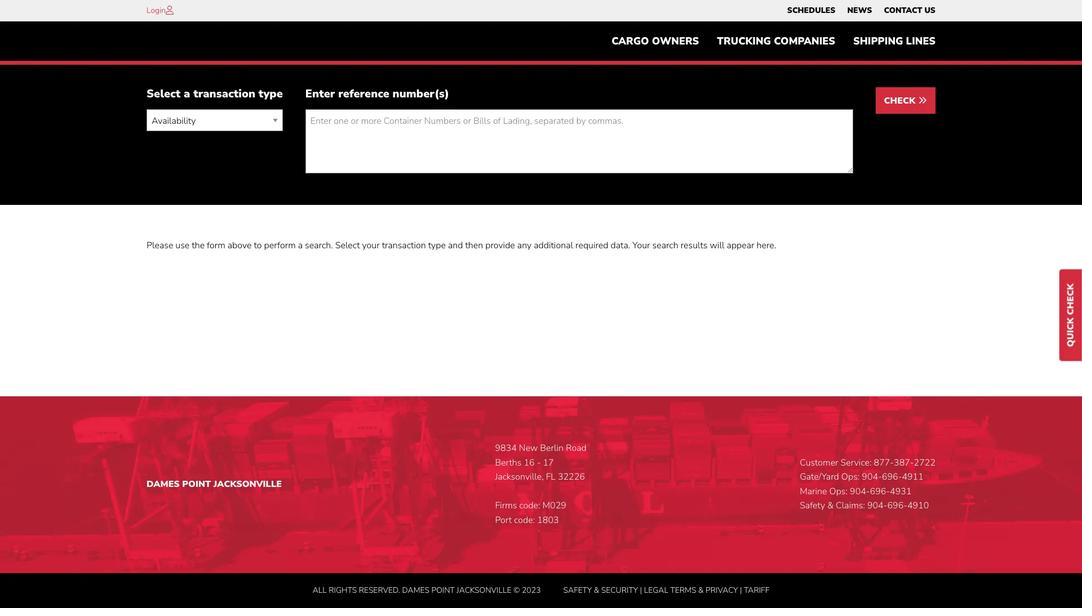 Task type: vqa. For each thing, say whether or not it's contained in the screenshot.
9834 New Berlin Road Berths 16 - 17
no



Task type: describe. For each thing, give the bounding box(es) containing it.
enter
[[305, 86, 335, 102]]

owners
[[652, 34, 699, 48]]

0 horizontal spatial point
[[182, 479, 211, 491]]

safety & security | legal terms & privacy | tariff
[[563, 586, 770, 596]]

login
[[147, 5, 166, 16]]

0 vertical spatial jacksonville
[[214, 479, 282, 491]]

us
[[925, 5, 936, 16]]

fl
[[546, 471, 556, 484]]

enter reference number(s)
[[305, 86, 449, 102]]

privacy
[[706, 586, 738, 596]]

contact us link
[[884, 3, 936, 19]]

firms
[[495, 500, 517, 513]]

16
[[524, 457, 535, 469]]

tariff
[[744, 586, 770, 596]]

the
[[192, 240, 205, 252]]

m029
[[543, 500, 566, 513]]

required
[[576, 240, 609, 252]]

17
[[543, 457, 554, 469]]

provide
[[486, 240, 515, 252]]

4910
[[908, 500, 929, 513]]

safety inside customer service: 877-387-2722 gate/yard ops: 904-696-4911 marine ops: 904-696-4931 safety & claims: 904-696-4910
[[800, 500, 825, 513]]

& inside customer service: 877-387-2722 gate/yard ops: 904-696-4911 marine ops: 904-696-4931 safety & claims: 904-696-4910
[[828, 500, 834, 513]]

trucking
[[717, 34, 771, 48]]

32226
[[558, 471, 585, 484]]

0 horizontal spatial a
[[184, 86, 190, 102]]

companies
[[774, 34, 835, 48]]

quick check link
[[1060, 270, 1082, 362]]

quick
[[1065, 318, 1077, 347]]

contact
[[884, 5, 923, 16]]

search.
[[305, 240, 333, 252]]

new
[[519, 443, 538, 455]]

0 vertical spatial code:
[[519, 500, 540, 513]]

1 vertical spatial code:
[[514, 515, 535, 527]]

2 vertical spatial 696-
[[888, 500, 908, 513]]

berths
[[495, 457, 522, 469]]

877-
[[874, 457, 894, 469]]

your
[[362, 240, 380, 252]]

port
[[495, 515, 512, 527]]

any
[[517, 240, 532, 252]]

rights
[[329, 586, 357, 596]]

search
[[653, 240, 679, 252]]

9834 new berlin road berths 16 - 17 jacksonville, fl 32226
[[495, 443, 587, 484]]

security
[[601, 586, 638, 596]]

check inside button
[[884, 95, 918, 107]]

0 horizontal spatial &
[[594, 586, 599, 596]]

jacksonville,
[[495, 471, 544, 484]]

to
[[254, 240, 262, 252]]

1 vertical spatial 904-
[[850, 486, 870, 498]]

additional
[[534, 240, 573, 252]]

4911
[[902, 471, 924, 484]]

0 vertical spatial 904-
[[862, 471, 882, 484]]

check button
[[876, 88, 936, 114]]

appear
[[727, 240, 755, 252]]

please use the form above to perform a search. select your transaction type and then provide any additional required data. your search results will appear here.
[[147, 240, 776, 252]]

perform
[[264, 240, 296, 252]]

2 vertical spatial 904-
[[868, 500, 888, 513]]

footer containing 9834 new berlin road
[[0, 397, 1082, 609]]

gate/yard
[[800, 471, 839, 484]]

data.
[[611, 240, 630, 252]]

trucking companies link
[[708, 30, 844, 53]]

tariff link
[[744, 586, 770, 596]]

news
[[848, 5, 872, 16]]

dames point jacksonville
[[147, 479, 282, 491]]

form
[[207, 240, 225, 252]]

0 vertical spatial ops:
[[842, 471, 860, 484]]

customer
[[800, 457, 839, 469]]

marine
[[800, 486, 827, 498]]

1803
[[537, 515, 559, 527]]

terms
[[671, 586, 696, 596]]

0 horizontal spatial transaction
[[193, 86, 255, 102]]

-
[[537, 457, 541, 469]]

cargo
[[612, 34, 649, 48]]

firms code:  m029 port code:  1803
[[495, 500, 566, 527]]



Task type: locate. For each thing, give the bounding box(es) containing it.
0 vertical spatial 696-
[[882, 471, 902, 484]]

safety
[[800, 500, 825, 513], [563, 586, 592, 596]]

dames
[[147, 479, 180, 491], [402, 586, 430, 596]]

jacksonville
[[214, 479, 282, 491], [457, 586, 512, 596]]

0 vertical spatial select
[[147, 86, 181, 102]]

2 | from the left
[[740, 586, 742, 596]]

all
[[313, 586, 327, 596]]

point
[[182, 479, 211, 491], [432, 586, 455, 596]]

ops: down service:
[[842, 471, 860, 484]]

©
[[514, 586, 520, 596]]

1 horizontal spatial safety
[[800, 500, 825, 513]]

please
[[147, 240, 173, 252]]

0 horizontal spatial select
[[147, 86, 181, 102]]

1 vertical spatial select
[[335, 240, 360, 252]]

ops:
[[842, 471, 860, 484], [830, 486, 848, 498]]

results
[[681, 240, 708, 252]]

1 vertical spatial 696-
[[870, 486, 890, 498]]

2 horizontal spatial &
[[828, 500, 834, 513]]

9834
[[495, 443, 517, 455]]

1 vertical spatial safety
[[563, 586, 592, 596]]

lines
[[906, 34, 936, 48]]

a
[[184, 86, 190, 102], [298, 240, 303, 252]]

code: up 1803
[[519, 500, 540, 513]]

above
[[228, 240, 252, 252]]

& left "claims:"
[[828, 500, 834, 513]]

0 horizontal spatial jacksonville
[[214, 479, 282, 491]]

1 horizontal spatial select
[[335, 240, 360, 252]]

transaction
[[193, 86, 255, 102], [382, 240, 426, 252]]

904- up "claims:"
[[850, 486, 870, 498]]

0 horizontal spatial type
[[259, 86, 283, 102]]

1 vertical spatial transaction
[[382, 240, 426, 252]]

1 horizontal spatial check
[[1065, 284, 1077, 315]]

| left tariff
[[740, 586, 742, 596]]

0 vertical spatial dames
[[147, 479, 180, 491]]

login link
[[147, 5, 166, 16]]

cargo owners link
[[603, 30, 708, 53]]

reference
[[338, 86, 389, 102]]

claims:
[[836, 500, 865, 513]]

shipping lines link
[[844, 30, 945, 53]]

menu bar containing cargo owners
[[603, 30, 945, 53]]

will
[[710, 240, 725, 252]]

safety left the security
[[563, 586, 592, 596]]

type
[[259, 86, 283, 102], [428, 240, 446, 252]]

schedules
[[787, 5, 836, 16]]

0 horizontal spatial dames
[[147, 479, 180, 491]]

1 horizontal spatial &
[[698, 586, 704, 596]]

|
[[640, 586, 642, 596], [740, 586, 742, 596]]

shipping
[[853, 34, 903, 48]]

trucking companies
[[717, 34, 835, 48]]

Enter reference number(s) text field
[[305, 110, 853, 174]]

0 horizontal spatial |
[[640, 586, 642, 596]]

legal terms & privacy link
[[644, 586, 738, 596]]

904- right "claims:"
[[868, 500, 888, 513]]

angle double right image
[[918, 96, 927, 105]]

& right terms
[[698, 586, 704, 596]]

0 vertical spatial transaction
[[193, 86, 255, 102]]

berlin
[[540, 443, 564, 455]]

service:
[[841, 457, 872, 469]]

1 vertical spatial point
[[432, 586, 455, 596]]

check
[[884, 95, 918, 107], [1065, 284, 1077, 315]]

type left the enter
[[259, 86, 283, 102]]

legal
[[644, 586, 669, 596]]

1 | from the left
[[640, 586, 642, 596]]

menu bar up shipping
[[782, 3, 942, 19]]

use
[[176, 240, 190, 252]]

2023
[[522, 586, 541, 596]]

contact us
[[884, 5, 936, 16]]

number(s)
[[393, 86, 449, 102]]

1 vertical spatial dames
[[402, 586, 430, 596]]

menu bar
[[782, 3, 942, 19], [603, 30, 945, 53]]

select a transaction type
[[147, 86, 283, 102]]

0 vertical spatial point
[[182, 479, 211, 491]]

1 vertical spatial ops:
[[830, 486, 848, 498]]

0 vertical spatial menu bar
[[782, 3, 942, 19]]

cargo owners
[[612, 34, 699, 48]]

code: right port
[[514, 515, 535, 527]]

menu bar down schedules link
[[603, 30, 945, 53]]

904-
[[862, 471, 882, 484], [850, 486, 870, 498], [868, 500, 888, 513]]

& left the security
[[594, 586, 599, 596]]

then
[[465, 240, 483, 252]]

&
[[828, 500, 834, 513], [594, 586, 599, 596], [698, 586, 704, 596]]

menu bar containing schedules
[[782, 3, 942, 19]]

0 vertical spatial safety
[[800, 500, 825, 513]]

1 vertical spatial type
[[428, 240, 446, 252]]

customer service: 877-387-2722 gate/yard ops: 904-696-4911 marine ops: 904-696-4931 safety & claims: 904-696-4910
[[800, 457, 936, 513]]

and
[[448, 240, 463, 252]]

1 vertical spatial menu bar
[[603, 30, 945, 53]]

footer
[[0, 397, 1082, 609]]

0 horizontal spatial check
[[884, 95, 918, 107]]

ops: up "claims:"
[[830, 486, 848, 498]]

here.
[[757, 240, 776, 252]]

4931
[[890, 486, 912, 498]]

reserved.
[[359, 586, 400, 596]]

type left 'and'
[[428, 240, 446, 252]]

safety & security link
[[563, 586, 638, 596]]

| left legal
[[640, 586, 642, 596]]

user image
[[166, 6, 174, 15]]

news link
[[848, 3, 872, 19]]

shipping lines
[[853, 34, 936, 48]]

1 vertical spatial jacksonville
[[457, 586, 512, 596]]

1 horizontal spatial dames
[[402, 586, 430, 596]]

2722
[[914, 457, 936, 469]]

quick check
[[1065, 284, 1077, 347]]

904- down 877-
[[862, 471, 882, 484]]

1 horizontal spatial jacksonville
[[457, 586, 512, 596]]

all rights reserved. dames point jacksonville © 2023
[[313, 586, 541, 596]]

387-
[[894, 457, 914, 469]]

1 vertical spatial check
[[1065, 284, 1077, 315]]

1 horizontal spatial a
[[298, 240, 303, 252]]

code:
[[519, 500, 540, 513], [514, 515, 535, 527]]

road
[[566, 443, 587, 455]]

schedules link
[[787, 3, 836, 19]]

0 vertical spatial a
[[184, 86, 190, 102]]

safety down the marine
[[800, 500, 825, 513]]

1 horizontal spatial type
[[428, 240, 446, 252]]

0 vertical spatial check
[[884, 95, 918, 107]]

0 vertical spatial type
[[259, 86, 283, 102]]

1 horizontal spatial point
[[432, 586, 455, 596]]

your
[[633, 240, 650, 252]]

1 vertical spatial a
[[298, 240, 303, 252]]

1 horizontal spatial |
[[740, 586, 742, 596]]

1 horizontal spatial transaction
[[382, 240, 426, 252]]

0 horizontal spatial safety
[[563, 586, 592, 596]]



